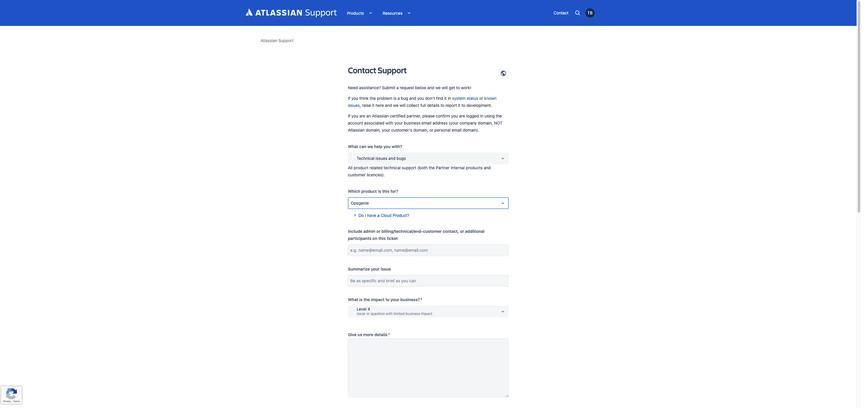 Task type: describe. For each thing, give the bounding box(es) containing it.
contact support
[[348, 65, 407, 76]]

bugs
[[397, 156, 406, 161]]

,
[[360, 103, 361, 108]]

the inside if you are an atlassian certified partner, please confirm you are logged in using the account associated with your business email address (your company domain, not atlassian domain, your customer's domain, or personal email domain).
[[496, 114, 502, 119]]

to down find
[[441, 103, 445, 108]]

products
[[466, 165, 483, 170]]

or up development.
[[480, 96, 484, 101]]

the inside the all product related technical support (both the partner internal products and customer licences).
[[429, 165, 435, 170]]

limited
[[394, 312, 405, 316]]

0 vertical spatial atlassian
[[261, 38, 278, 43]]

products
[[347, 10, 364, 15]]

raise
[[362, 103, 371, 108]]

1 horizontal spatial email
[[452, 128, 462, 133]]

domain).
[[463, 128, 480, 133]]

an
[[367, 114, 371, 119]]

us
[[358, 333, 363, 338]]

1 vertical spatial will
[[400, 103, 406, 108]]

if you think the problem is a bug and you don't find it in system status or
[[348, 96, 485, 101]]

if for if you are an atlassian certified partner, please confirm you are logged in using the account associated with your business email address (your company domain, not atlassian domain, your customer's domain, or personal email domain).
[[348, 114, 351, 119]]

related
[[370, 165, 383, 170]]

summarize your issue
[[348, 267, 391, 272]]

address
[[433, 121, 448, 126]]

your down certified
[[395, 121, 403, 126]]

support
[[402, 165, 417, 170]]

think
[[360, 96, 369, 101]]

resources button
[[379, 9, 414, 17]]

all
[[348, 165, 353, 170]]

resources
[[383, 10, 403, 15]]

0 vertical spatial we
[[436, 85, 441, 90]]

status
[[467, 96, 479, 101]]

or right contact,
[[460, 229, 464, 234]]

to right get
[[457, 85, 460, 90]]

0 horizontal spatial domain,
[[366, 128, 381, 133]]

impact inside level 4 issue or question with limited business impact
[[421, 312, 433, 316]]

business inside level 4 issue or question with limited business impact
[[406, 312, 420, 316]]

atlassian support link
[[261, 37, 294, 44]]

with?
[[392, 144, 403, 149]]

please
[[423, 114, 435, 119]]

contact,
[[443, 229, 459, 234]]

include admin or billing/technical/end-customer contact, or additional participants on this ticket
[[348, 229, 485, 241]]

or inside if you are an atlassian certified partner, please confirm you are logged in using the account associated with your business email address (your company domain, not atlassian domain, your customer's domain, or personal email domain).
[[430, 128, 434, 133]]

logged
[[466, 114, 479, 119]]

business?
[[401, 297, 420, 303]]

company
[[460, 121, 477, 126]]

atlassian support
[[261, 38, 294, 43]]

it for , raise it here and we will collect full details to report it to development.
[[458, 103, 461, 108]]

full
[[421, 103, 426, 108]]

below
[[415, 85, 427, 90]]

with inside level 4 issue or question with limited business impact
[[386, 312, 393, 316]]

and down problem
[[385, 103, 392, 108]]

for?
[[391, 189, 399, 194]]

which product is this for?
[[348, 189, 399, 194]]

resources dropdown image
[[403, 9, 410, 17]]

what for what can we help you with?
[[348, 144, 359, 149]]

and right below
[[428, 85, 435, 90]]

issue
[[381, 267, 391, 272]]

you right the help
[[384, 144, 391, 149]]

level
[[357, 307, 367, 312]]

give us more details *
[[348, 333, 390, 338]]

collect
[[407, 103, 420, 108]]

(your
[[449, 121, 459, 126]]

open image
[[500, 155, 507, 162]]

2 horizontal spatial domain,
[[478, 121, 493, 126]]

0 horizontal spatial impact
[[371, 297, 385, 303]]

additional
[[466, 229, 485, 234]]

, raise it here and we will collect full details to report it to development.
[[360, 103, 492, 108]]

do
[[359, 213, 364, 218]]

your down associated in the left of the page
[[382, 128, 391, 133]]

internal
[[451, 165, 465, 170]]

1 open image from the top
[[500, 200, 507, 207]]

on
[[373, 236, 378, 241]]

find
[[436, 96, 444, 101]]

system
[[453, 96, 466, 101]]

using
[[485, 114, 495, 119]]

0 horizontal spatial we
[[368, 144, 373, 149]]

1 vertical spatial is
[[378, 189, 381, 194]]

development.
[[467, 103, 492, 108]]

you up account
[[352, 114, 359, 119]]

and up collect
[[410, 96, 417, 101]]

business inside if you are an atlassian certified partner, please confirm you are logged in using the account associated with your business email address (your company domain, not atlassian domain, your customer's domain, or personal email domain).
[[404, 121, 421, 126]]

participants
[[348, 236, 372, 241]]

what can we help you with?
[[348, 144, 403, 149]]

summarize
[[348, 267, 370, 272]]

technical issues and bugs
[[357, 156, 406, 161]]

known issues link
[[348, 96, 497, 108]]

more
[[364, 333, 374, 338]]

you left think
[[352, 96, 359, 101]]

confirm
[[436, 114, 450, 119]]

you up (your
[[452, 114, 458, 119]]

customer inside the all product related technical support (both the partner internal products and customer licences).
[[348, 172, 366, 177]]

2 open image from the top
[[500, 308, 507, 315]]

request
[[400, 85, 414, 90]]

0 horizontal spatial details
[[375, 333, 388, 338]]

product for which
[[362, 189, 377, 194]]

technical
[[384, 165, 401, 170]]

0 vertical spatial in
[[448, 96, 451, 101]]

contact for contact
[[554, 10, 569, 15]]

0 horizontal spatial is
[[360, 297, 363, 303]]

licences).
[[367, 172, 385, 177]]

do i have a cloud product? button
[[348, 206, 413, 222]]

level 4 issue or question with limited business impact
[[357, 307, 433, 316]]

submit
[[382, 85, 396, 90]]

support for atlassian support
[[279, 38, 294, 43]]

products button
[[343, 9, 376, 17]]

your left issue
[[371, 267, 380, 272]]

known
[[485, 96, 497, 101]]

admin
[[364, 229, 376, 234]]

4
[[368, 307, 371, 312]]

do i have a cloud product?
[[359, 213, 410, 218]]

ticket
[[387, 236, 398, 241]]



Task type: vqa. For each thing, say whether or not it's contained in the screenshot.
the issues within the 'KNOWN ISSUES'
no



Task type: locate. For each thing, give the bounding box(es) containing it.
problem
[[377, 96, 393, 101]]

0 vertical spatial customer
[[348, 172, 366, 177]]

2 vertical spatial a
[[378, 213, 380, 218]]

we right can
[[368, 144, 373, 149]]

impact
[[371, 297, 385, 303], [421, 312, 433, 316]]

1 horizontal spatial domain,
[[414, 128, 429, 133]]

1 vertical spatial a
[[398, 96, 400, 101]]

1 horizontal spatial is
[[378, 189, 381, 194]]

Summarize your issue text field
[[348, 275, 509, 287]]

in up 'report'
[[448, 96, 451, 101]]

atlassian logo image
[[246, 9, 337, 17]]

1 vertical spatial this
[[379, 236, 386, 241]]

this inside include admin or billing/technical/end-customer contact, or additional participants on this ticket
[[379, 236, 386, 241]]

need
[[348, 85, 358, 90]]

issue
[[357, 312, 366, 316]]

2 horizontal spatial it
[[458, 103, 461, 108]]

impact right limited
[[421, 312, 433, 316]]

0 horizontal spatial are
[[360, 114, 366, 119]]

or left personal
[[430, 128, 434, 133]]

2 vertical spatial atlassian
[[348, 128, 365, 133]]

bug
[[401, 96, 408, 101]]

2 vertical spatial is
[[360, 297, 363, 303]]

1 horizontal spatial customer
[[423, 229, 442, 234]]

product for all
[[354, 165, 369, 170]]

0 vertical spatial business
[[404, 121, 421, 126]]

support down atlassian logo
[[279, 38, 294, 43]]

is up level
[[360, 297, 363, 303]]

email down "please"
[[422, 121, 432, 126]]

if you are an atlassian certified partner, please confirm you are logged in using the account associated with your business email address (your company domain, not atlassian domain, your customer's domain, or personal email domain).
[[348, 114, 503, 133]]

a for request
[[397, 85, 399, 90]]

customer left contact,
[[423, 229, 442, 234]]

is
[[394, 96, 397, 101], [378, 189, 381, 194], [360, 297, 363, 303]]

the
[[370, 96, 376, 101], [496, 114, 502, 119], [429, 165, 435, 170], [364, 297, 370, 303]]

contact link
[[551, 9, 572, 17]]

0 vertical spatial open image
[[500, 200, 507, 207]]

email
[[422, 121, 432, 126], [452, 128, 462, 133]]

issues for known issues
[[348, 103, 360, 108]]

with inside if you are an atlassian certified partner, please confirm you are logged in using the account associated with your business email address (your company domain, not atlassian domain, your customer's domain, or personal email domain).
[[386, 121, 394, 126]]

known issues
[[348, 96, 497, 108]]

0 horizontal spatial in
[[448, 96, 451, 101]]

we
[[436, 85, 441, 90], [393, 103, 399, 108], [368, 144, 373, 149]]

are up company
[[459, 114, 465, 119]]

contact
[[554, 10, 569, 15], [348, 65, 377, 76]]

with left limited
[[386, 312, 393, 316]]

system status link
[[453, 96, 479, 101]]

2 horizontal spatial is
[[394, 96, 397, 101]]

0 vertical spatial details
[[427, 103, 440, 108]]

what for what is the impact to your business? *
[[348, 297, 359, 303]]

what
[[348, 144, 359, 149], [348, 297, 359, 303]]

or inside level 4 issue or question with limited business impact
[[367, 312, 370, 316]]

0 horizontal spatial customer
[[348, 172, 366, 177]]

0 vertical spatial if
[[348, 96, 351, 101]]

0 horizontal spatial will
[[400, 103, 406, 108]]

the up 4
[[364, 297, 370, 303]]

in left using
[[481, 114, 484, 119]]

2 vertical spatial we
[[368, 144, 373, 149]]

assistance?
[[359, 85, 381, 90]]

what up level
[[348, 297, 359, 303]]

you up 'full'
[[418, 96, 424, 101]]

1 horizontal spatial it
[[445, 96, 447, 101]]

product down technical
[[354, 165, 369, 170]]

customer's
[[392, 128, 413, 133]]

impact up question
[[371, 297, 385, 303]]

0 horizontal spatial *
[[388, 333, 390, 338]]

1 vertical spatial business
[[406, 312, 420, 316]]

to up level 4 issue or question with limited business impact
[[386, 297, 390, 303]]

personal
[[435, 128, 451, 133]]

i
[[365, 213, 366, 218]]

1 vertical spatial contact
[[348, 65, 377, 76]]

None text field
[[348, 339, 509, 398]]

domain, down associated in the left of the page
[[366, 128, 381, 133]]

if up account
[[348, 114, 351, 119]]

0 horizontal spatial atlassian
[[261, 38, 278, 43]]

1 vertical spatial if
[[348, 114, 351, 119]]

include
[[348, 229, 363, 234]]

* right more
[[388, 333, 390, 338]]

domain, down using
[[478, 121, 493, 126]]

partner
[[436, 165, 450, 170]]

1 vertical spatial with
[[386, 312, 393, 316]]

issues up related at top left
[[376, 156, 388, 161]]

0 vertical spatial is
[[394, 96, 397, 101]]

associated
[[364, 121, 385, 126]]

2 what from the top
[[348, 297, 359, 303]]

it right find
[[445, 96, 447, 101]]

customer inside include admin or billing/technical/end-customer contact, or additional participants on this ticket
[[423, 229, 442, 234]]

the up not
[[496, 114, 502, 119]]

issues down think
[[348, 103, 360, 108]]

product inside the all product related technical support (both the partner internal products and customer licences).
[[354, 165, 369, 170]]

what left can
[[348, 144, 359, 149]]

customer down all at top left
[[348, 172, 366, 177]]

0 vertical spatial this
[[382, 189, 390, 194]]

1 horizontal spatial support
[[378, 65, 407, 76]]

it
[[445, 96, 447, 101], [372, 103, 375, 108], [458, 103, 461, 108]]

0 vertical spatial *
[[421, 297, 423, 303]]

1 horizontal spatial impact
[[421, 312, 433, 316]]

if for if you think the problem is a bug and you don't find it in system status or
[[348, 96, 351, 101]]

to down system status link
[[462, 103, 466, 108]]

1 horizontal spatial issues
[[376, 156, 388, 161]]

with down certified
[[386, 121, 394, 126]]

technical
[[357, 156, 375, 161]]

here
[[376, 103, 384, 108]]

a right submit
[[397, 85, 399, 90]]

if down need
[[348, 96, 351, 101]]

search page image
[[575, 10, 581, 16]]

it down system
[[458, 103, 461, 108]]

details down don't at top
[[427, 103, 440, 108]]

1 what from the top
[[348, 144, 359, 149]]

the right think
[[370, 96, 376, 101]]

support for contact support
[[378, 65, 407, 76]]

have
[[368, 213, 376, 218]]

1 vertical spatial product
[[362, 189, 377, 194]]

issues inside known issues
[[348, 103, 360, 108]]

contact for contact support
[[348, 65, 377, 76]]

account avatar image
[[586, 8, 595, 18]]

will left get
[[442, 85, 448, 90]]

account
[[348, 121, 363, 126]]

1 vertical spatial customer
[[423, 229, 442, 234]]

it left here
[[372, 103, 375, 108]]

0 horizontal spatial it
[[372, 103, 375, 108]]

1 vertical spatial email
[[452, 128, 462, 133]]

1 vertical spatial issues
[[376, 156, 388, 161]]

and
[[428, 85, 435, 90], [410, 96, 417, 101], [385, 103, 392, 108], [389, 156, 396, 161], [484, 165, 491, 170]]

0 horizontal spatial contact
[[348, 65, 377, 76]]

1 vertical spatial in
[[481, 114, 484, 119]]

what is the impact to your business? *
[[348, 297, 423, 303]]

not
[[494, 121, 503, 126]]

1 if from the top
[[348, 96, 351, 101]]

2 are from the left
[[459, 114, 465, 119]]

opsgenie
[[351, 201, 369, 206]]

business right limited
[[406, 312, 420, 316]]

(both
[[418, 165, 428, 170]]

are left "an"
[[360, 114, 366, 119]]

2 if from the top
[[348, 114, 351, 119]]

to
[[457, 85, 460, 90], [441, 103, 445, 108], [462, 103, 466, 108], [386, 297, 390, 303]]

partner,
[[407, 114, 422, 119]]

products image
[[364, 9, 371, 17]]

Include admin or billing/technical/end-customer contact, or additional participants on this ticket text field
[[348, 245, 509, 257]]

it for if you think the problem is a bug and you don't find it in system status or
[[445, 96, 447, 101]]

will down bug
[[400, 103, 406, 108]]

1 vertical spatial open image
[[500, 308, 507, 315]]

*
[[421, 297, 423, 303], [388, 333, 390, 338]]

we up find
[[436, 85, 441, 90]]

0 vertical spatial issues
[[348, 103, 360, 108]]

all product related technical support (both the partner internal products and customer licences).
[[348, 165, 491, 177]]

0 vertical spatial will
[[442, 85, 448, 90]]

1 horizontal spatial contact
[[554, 10, 569, 15]]

details right more
[[375, 333, 388, 338]]

0 vertical spatial what
[[348, 144, 359, 149]]

customer
[[348, 172, 366, 177], [423, 229, 442, 234]]

and left the bugs
[[389, 156, 396, 161]]

and inside the all product related technical support (both the partner internal products and customer licences).
[[484, 165, 491, 170]]

in inside if you are an atlassian certified partner, please confirm you are logged in using the account associated with your business email address (your company domain, not atlassian domain, your customer's domain, or personal email domain).
[[481, 114, 484, 119]]

you
[[352, 96, 359, 101], [418, 96, 424, 101], [352, 114, 359, 119], [452, 114, 458, 119], [384, 144, 391, 149]]

work!
[[461, 85, 472, 90]]

email down (your
[[452, 128, 462, 133]]

issues
[[348, 103, 360, 108], [376, 156, 388, 161]]

0 horizontal spatial email
[[422, 121, 432, 126]]

or up 'on'
[[377, 229, 381, 234]]

question
[[371, 312, 385, 316]]

issues for technical issues and bugs
[[376, 156, 388, 161]]

or right issue
[[367, 312, 370, 316]]

1 vertical spatial atlassian
[[372, 114, 389, 119]]

1 vertical spatial *
[[388, 333, 390, 338]]

domain,
[[478, 121, 493, 126], [366, 128, 381, 133], [414, 128, 429, 133]]

support
[[279, 38, 294, 43], [378, 65, 407, 76]]

1 horizontal spatial *
[[421, 297, 423, 303]]

a for cloud
[[378, 213, 380, 218]]

1 horizontal spatial are
[[459, 114, 465, 119]]

0 vertical spatial support
[[279, 38, 294, 43]]

in
[[448, 96, 451, 101], [481, 114, 484, 119]]

0 vertical spatial contact
[[554, 10, 569, 15]]

domain, down partner,
[[414, 128, 429, 133]]

business down partner,
[[404, 121, 421, 126]]

business
[[404, 121, 421, 126], [406, 312, 420, 316]]

contact up assistance?
[[348, 65, 377, 76]]

cloud
[[381, 213, 392, 218]]

details
[[427, 103, 440, 108], [375, 333, 388, 338]]

get
[[449, 85, 455, 90]]

1 vertical spatial impact
[[421, 312, 433, 316]]

1 vertical spatial we
[[393, 103, 399, 108]]

open image
[[500, 200, 507, 207], [500, 308, 507, 315]]

1 horizontal spatial in
[[481, 114, 484, 119]]

0 vertical spatial impact
[[371, 297, 385, 303]]

is left bug
[[394, 96, 397, 101]]

1 horizontal spatial will
[[442, 85, 448, 90]]

0 vertical spatial with
[[386, 121, 394, 126]]

2 horizontal spatial we
[[436, 85, 441, 90]]

the right (both
[[429, 165, 435, 170]]

1 vertical spatial support
[[378, 65, 407, 76]]

0 vertical spatial email
[[422, 121, 432, 126]]

and right products
[[484, 165, 491, 170]]

report
[[446, 103, 457, 108]]

give
[[348, 333, 357, 338]]

1 vertical spatial details
[[375, 333, 388, 338]]

2 horizontal spatial atlassian
[[372, 114, 389, 119]]

we up certified
[[393, 103, 399, 108]]

certified
[[390, 114, 406, 119]]

1 horizontal spatial we
[[393, 103, 399, 108]]

1 horizontal spatial details
[[427, 103, 440, 108]]

if inside if you are an atlassian certified partner, please confirm you are logged in using the account associated with your business email address (your company domain, not atlassian domain, your customer's domain, or personal email domain).
[[348, 114, 351, 119]]

contact left search page icon on the right
[[554, 10, 569, 15]]

product?
[[393, 213, 410, 218]]

is left for?
[[378, 189, 381, 194]]

* right business?
[[421, 297, 423, 303]]

don't
[[426, 96, 435, 101]]

are
[[360, 114, 366, 119], [459, 114, 465, 119]]

your
[[395, 121, 403, 126], [382, 128, 391, 133], [371, 267, 380, 272], [391, 297, 400, 303]]

1 vertical spatial what
[[348, 297, 359, 303]]

with
[[386, 121, 394, 126], [386, 312, 393, 316]]

a right have
[[378, 213, 380, 218]]

support up submit
[[378, 65, 407, 76]]

which
[[348, 189, 361, 194]]

help
[[374, 144, 383, 149]]

this left for?
[[382, 189, 390, 194]]

0 horizontal spatial support
[[279, 38, 294, 43]]

need assistance? submit a request below and we will get to work!
[[348, 85, 472, 90]]

if
[[348, 96, 351, 101], [348, 114, 351, 119]]

1 are from the left
[[360, 114, 366, 119]]

0 horizontal spatial issues
[[348, 103, 360, 108]]

1 horizontal spatial atlassian
[[348, 128, 365, 133]]

your up level 4 issue or question with limited business impact
[[391, 297, 400, 303]]

billing/technical/end-
[[382, 229, 423, 234]]

this right 'on'
[[379, 236, 386, 241]]

a inside button
[[378, 213, 380, 218]]

product right which
[[362, 189, 377, 194]]

0 vertical spatial a
[[397, 85, 399, 90]]

0 vertical spatial product
[[354, 165, 369, 170]]

a left bug
[[398, 96, 400, 101]]



